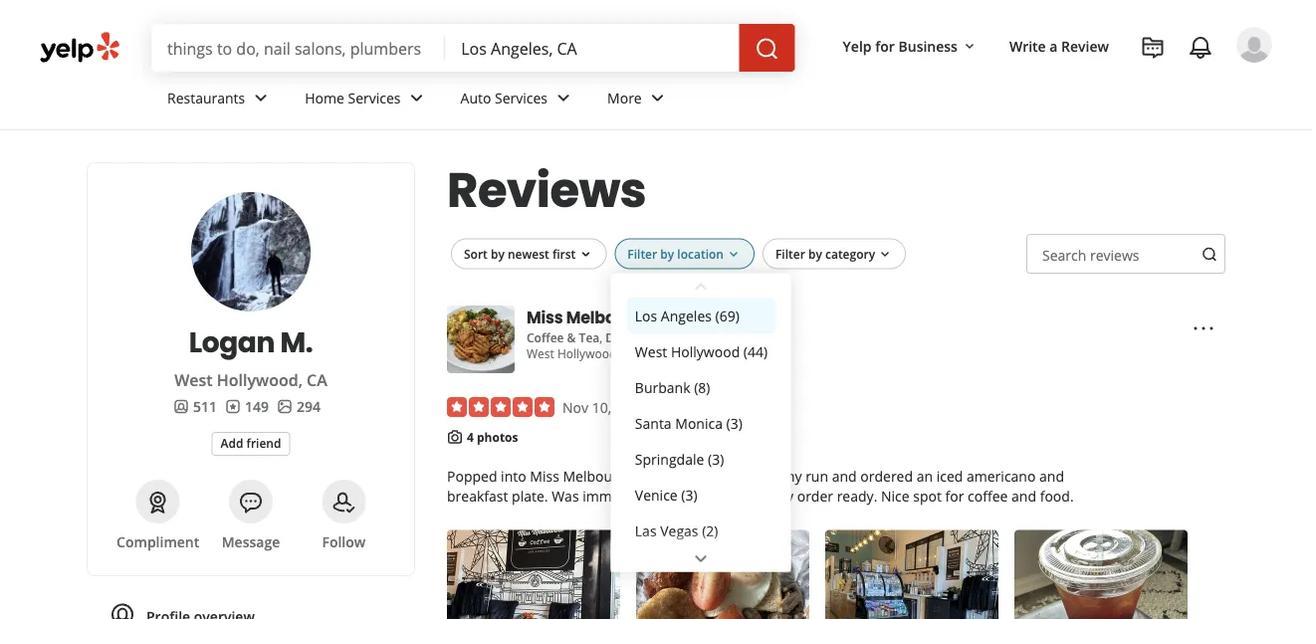 Task type: locate. For each thing, give the bounding box(es) containing it.
2 horizontal spatial by
[[809, 245, 822, 262]]

iced
[[937, 467, 963, 486]]

my
[[782, 467, 802, 486], [774, 487, 794, 506]]

springdale (3) button
[[627, 441, 775, 477]]

1 vertical spatial coffee
[[527, 330, 564, 346]]

coffee
[[656, 306, 708, 329], [527, 330, 564, 346]]

1 services from the left
[[348, 88, 401, 107]]

ca inside miss melbourne coffee coffee & tea , desserts , gluten-free west hollywood, ca
[[623, 346, 638, 362]]

1 filter from the left
[[628, 245, 658, 262]]

1 vertical spatial 16 chevron down v2 image
[[726, 247, 742, 263]]

and down time
[[721, 487, 746, 506]]

auto services link
[[445, 72, 592, 129]]

first
[[553, 245, 576, 262], [686, 467, 711, 486]]

los angeles (69) button
[[627, 297, 775, 333]]

None field
[[167, 37, 430, 59], [461, 37, 724, 59]]

business
[[899, 36, 958, 55]]

, left desserts link
[[600, 330, 603, 346]]

services right home in the top left of the page
[[348, 88, 401, 107]]

by right sort
[[491, 245, 505, 262]]

for right yelp
[[876, 36, 895, 55]]

by left the 'location'
[[661, 245, 674, 262]]

nov
[[563, 398, 589, 417]]

services right "auto"
[[495, 88, 548, 107]]

for inside button
[[876, 36, 895, 55]]

santa monica (3) button
[[627, 405, 775, 441]]

1 horizontal spatial ca
[[623, 346, 638, 362]]

1 vertical spatial ca
[[307, 369, 327, 391]]

(3) right monica at bottom right
[[726, 414, 742, 432]]

by left category
[[809, 245, 822, 262]]

0 vertical spatial hollywood,
[[558, 346, 620, 362]]

3 by from the left
[[809, 245, 822, 262]]

venice (3) button
[[627, 477, 775, 513]]

sort by newest first button
[[451, 238, 607, 270]]

logan m. west hollywood, ca
[[174, 323, 327, 391]]

yelp for business button
[[835, 28, 986, 64]]

hollywood
[[671, 342, 740, 361]]

home services
[[305, 88, 401, 107]]

miss
[[527, 306, 563, 329], [530, 467, 560, 486]]

0 horizontal spatial first
[[553, 245, 576, 262]]

filter
[[628, 245, 658, 262], [776, 245, 806, 262]]

santa
[[635, 414, 671, 432]]

by for category
[[809, 245, 822, 262]]

follow
[[322, 532, 366, 551]]

1 horizontal spatial services
[[495, 88, 548, 107]]

first inside popped into miss melbourne for the first time after my run and ordered an iced americano and breakfast plate. was immediately greeted and got my order ready. nice spot for coffee and food.
[[686, 467, 711, 486]]

reviews element
[[225, 396, 269, 416]]

1 24 chevron down v2 image from the left
[[249, 86, 273, 110]]

by
[[491, 245, 505, 262], [661, 245, 674, 262], [809, 245, 822, 262]]

auto services
[[461, 88, 548, 107]]

&
[[567, 330, 576, 346]]

sort by newest first
[[464, 245, 576, 262]]

and down americano
[[1012, 487, 1037, 506]]

compliment
[[117, 532, 199, 551]]

24 chevron down v2 image inside the more 'link'
[[646, 86, 670, 110]]

review
[[1062, 36, 1109, 55]]

filter by location
[[628, 245, 724, 262]]

24 chevron down v2 image inside auto services link
[[552, 86, 576, 110]]

1 horizontal spatial hollywood,
[[558, 346, 620, 362]]

m.
[[280, 323, 313, 362]]

filter left the 'location'
[[628, 245, 658, 262]]

24 chevron down v2 image inside "restaurants" link
[[249, 86, 273, 110]]

16 chevron down v2 image
[[578, 247, 594, 263], [878, 247, 893, 263]]

1 horizontal spatial west
[[527, 346, 555, 362]]

0 horizontal spatial hollywood,
[[217, 369, 303, 391]]

16 chevron down v2 image inside "sort by newest first" popup button
[[578, 247, 594, 263]]

1 vertical spatial hollywood,
[[217, 369, 303, 391]]

was
[[552, 487, 579, 506]]

west hollywood (44)
[[635, 342, 767, 361]]

0 horizontal spatial 24 chevron down v2 image
[[249, 86, 273, 110]]

1 horizontal spatial for
[[876, 36, 895, 55]]

16 chevron down v2 image right the 'location'
[[726, 247, 742, 263]]

1 horizontal spatial 24 chevron down v2 image
[[552, 86, 576, 110]]

294
[[297, 397, 321, 416]]

burbank
[[635, 378, 690, 397]]

1 horizontal spatial by
[[661, 245, 674, 262]]

16 chevron down v2 image inside "filter by location" dropdown button
[[726, 247, 742, 263]]

16 review v2 image
[[225, 399, 241, 415]]

1 none field from the left
[[167, 37, 430, 59]]

1 horizontal spatial 16 chevron down v2 image
[[878, 247, 893, 263]]

first right newest
[[553, 245, 576, 262]]

2 vertical spatial (3)
[[681, 485, 697, 504]]

0 vertical spatial first
[[553, 245, 576, 262]]

24 chevron down v2 image down (2)
[[689, 547, 713, 571]]

got
[[749, 487, 770, 506]]

2 horizontal spatial (3)
[[726, 414, 742, 432]]

16 chevron down v2 image
[[962, 39, 978, 54], [726, 247, 742, 263]]

none field find
[[167, 37, 430, 59]]

search image
[[1202, 246, 1218, 262]]

ca down miss melbourne coffee link
[[623, 346, 638, 362]]

venice (3)
[[635, 485, 697, 504]]

filter inside dropdown button
[[628, 245, 658, 262]]

0 vertical spatial ca
[[623, 346, 638, 362]]

a
[[1050, 36, 1058, 55]]

1 16 chevron down v2 image from the left
[[578, 247, 594, 263]]

by inside "filter by location" dropdown button
[[661, 245, 674, 262]]

16 chevron down v2 image for business
[[962, 39, 978, 54]]

24 chevron down v2 image for auto services
[[552, 86, 576, 110]]

nice
[[881, 487, 910, 506]]

, down los
[[656, 330, 659, 346]]

24 chevron down v2 image right more
[[646, 86, 670, 110]]

0 horizontal spatial by
[[491, 245, 505, 262]]

none field up home in the top left of the page
[[167, 37, 430, 59]]

0 vertical spatial for
[[876, 36, 895, 55]]

0 horizontal spatial 16 chevron down v2 image
[[726, 247, 742, 263]]

24 chevron down v2 image for restaurants
[[249, 86, 273, 110]]

(3) inside 'button'
[[681, 485, 697, 504]]

home services link
[[289, 72, 445, 129]]

time
[[715, 467, 744, 486]]

melbourne inside popped into miss melbourne for the first time after my run and ordered an iced americano and breakfast plate. was immediately greeted and got my order ready. nice spot for coffee and food.
[[563, 467, 635, 486]]

1 vertical spatial 24 chevron down v2 image
[[689, 547, 713, 571]]

ca up 294
[[307, 369, 327, 391]]

1 horizontal spatial first
[[686, 467, 711, 486]]

0 vertical spatial miss
[[527, 306, 563, 329]]

0 horizontal spatial (3)
[[681, 485, 697, 504]]

24 chevron down v2 image right restaurants
[[249, 86, 273, 110]]

1 vertical spatial my
[[774, 487, 794, 506]]

coffee
[[968, 487, 1008, 506]]

first up the greeted
[[686, 467, 711, 486]]

los angeles (69)
[[635, 306, 739, 325]]

(3) down santa monica (3) button
[[708, 449, 724, 468]]

by inside "sort by newest first" popup button
[[491, 245, 505, 262]]

2 services from the left
[[495, 88, 548, 107]]

24 chevron down v2 image
[[405, 86, 429, 110], [689, 547, 713, 571]]

0 horizontal spatial for
[[638, 467, 657, 486]]

reviews
[[447, 156, 647, 224]]

24 chevron down v2 image left "auto"
[[405, 86, 429, 110]]

categories element
[[527, 328, 730, 347]]

and up ready.
[[832, 467, 857, 486]]

services for home services
[[348, 88, 401, 107]]

0 vertical spatial 24 chevron down v2 image
[[405, 86, 429, 110]]

services for auto services
[[495, 88, 548, 107]]

by inside filter by category popup button
[[809, 245, 822, 262]]

filters group
[[447, 238, 910, 572]]

2 none field from the left
[[461, 37, 724, 59]]

for down iced
[[946, 487, 965, 506]]

miss inside miss melbourne coffee coffee & tea , desserts , gluten-free west hollywood, ca
[[527, 306, 563, 329]]

an
[[917, 467, 933, 486]]

hollywood, inside miss melbourne coffee coffee & tea , desserts , gluten-free west hollywood, ca
[[558, 346, 620, 362]]

0 horizontal spatial services
[[348, 88, 401, 107]]

0 horizontal spatial west
[[174, 369, 213, 391]]

miss melbourne coffee coffee & tea , desserts , gluten-free west hollywood, ca
[[527, 306, 730, 362]]

melbourne up the "tea"
[[566, 306, 653, 329]]

0 horizontal spatial none field
[[167, 37, 430, 59]]

24 chevron down v2 image down near text box
[[552, 86, 576, 110]]

4 photos link
[[467, 429, 518, 446]]

coffee left '&'
[[527, 330, 564, 346]]

tea
[[579, 330, 600, 346]]

(3) for springdale (3)
[[708, 449, 724, 468]]

2 horizontal spatial for
[[946, 487, 965, 506]]

coffee & tea link
[[527, 330, 600, 346]]

1 horizontal spatial coffee
[[656, 306, 708, 329]]

5 star rating image
[[447, 397, 555, 417]]

0 horizontal spatial coffee
[[527, 330, 564, 346]]

1 horizontal spatial ,
[[656, 330, 659, 346]]

filter inside popup button
[[776, 245, 806, 262]]

0 horizontal spatial 16 chevron down v2 image
[[578, 247, 594, 263]]

2 horizontal spatial 24 chevron down v2 image
[[646, 86, 670, 110]]

1 by from the left
[[491, 245, 505, 262]]

3 24 chevron down v2 image from the left
[[646, 86, 670, 110]]

hollywood, inside logan m. west hollywood, ca
[[217, 369, 303, 391]]

16 chevron down v2 image right newest
[[578, 247, 594, 263]]

first inside "sort by newest first" popup button
[[553, 245, 576, 262]]

1 vertical spatial melbourne
[[563, 467, 635, 486]]

my left run
[[782, 467, 802, 486]]

melbourne up immediately
[[563, 467, 635, 486]]

16 chevron down v2 image inside filter by category popup button
[[878, 247, 893, 263]]

16 chevron down v2 image for location
[[726, 247, 742, 263]]

2 filter from the left
[[776, 245, 806, 262]]

1 vertical spatial first
[[686, 467, 711, 486]]

1 horizontal spatial none field
[[461, 37, 724, 59]]

2 by from the left
[[661, 245, 674, 262]]

filter for filter by location
[[628, 245, 658, 262]]

0 horizontal spatial ,
[[600, 330, 603, 346]]

1 vertical spatial for
[[638, 467, 657, 486]]

los
[[635, 306, 657, 325]]

16 chevron down v2 image right category
[[878, 247, 893, 263]]

24 chevron down v2 image
[[249, 86, 273, 110], [552, 86, 576, 110], [646, 86, 670, 110]]

yelp for business
[[843, 36, 958, 55]]

photos
[[477, 429, 518, 446]]

2 16 chevron down v2 image from the left
[[878, 247, 893, 263]]

  text field
[[1027, 234, 1226, 274]]

follow image
[[332, 491, 356, 515]]

1 horizontal spatial (3)
[[708, 449, 724, 468]]

miss up coffee & tea link
[[527, 306, 563, 329]]

0 vertical spatial melbourne
[[566, 306, 653, 329]]

0 horizontal spatial filter
[[628, 245, 658, 262]]

1 horizontal spatial filter
[[776, 245, 806, 262]]

miss up plate.
[[530, 467, 560, 486]]

write
[[1010, 36, 1046, 55]]

None search field
[[151, 24, 799, 72]]

2 24 chevron down v2 image from the left
[[552, 86, 576, 110]]

filter left category
[[776, 245, 806, 262]]

services
[[348, 88, 401, 107], [495, 88, 548, 107]]

(3) right venice
[[681, 485, 697, 504]]

search image
[[755, 37, 779, 61]]

gluten-free link
[[662, 330, 730, 346]]

miss melbourne coffee link
[[527, 306, 708, 330]]

1 , from the left
[[600, 330, 603, 346]]

2 horizontal spatial west
[[635, 342, 667, 361]]

filter by category button
[[763, 238, 906, 270]]

0 horizontal spatial ca
[[307, 369, 327, 391]]

0 vertical spatial my
[[782, 467, 802, 486]]

burbank (8)
[[635, 378, 710, 397]]

1 vertical spatial (3)
[[708, 449, 724, 468]]

1 horizontal spatial 16 chevron down v2 image
[[962, 39, 978, 54]]

for
[[876, 36, 895, 55], [638, 467, 657, 486], [946, 487, 965, 506]]

monica
[[675, 414, 722, 432]]

1 horizontal spatial 24 chevron down v2 image
[[689, 547, 713, 571]]

business categories element
[[151, 72, 1273, 129]]

149
[[245, 397, 269, 416]]

free
[[704, 330, 730, 346]]

0 vertical spatial 16 chevron down v2 image
[[962, 39, 978, 54]]

none field up more
[[461, 37, 724, 59]]

coffee up gluten-
[[656, 306, 708, 329]]

the
[[661, 467, 682, 486]]

Find text field
[[167, 37, 430, 59]]

for left the
[[638, 467, 657, 486]]

(44)
[[743, 342, 767, 361]]

desserts
[[606, 330, 656, 346]]

into
[[501, 467, 526, 486]]

0 horizontal spatial 24 chevron down v2 image
[[405, 86, 429, 110]]

west inside logan m. west hollywood, ca
[[174, 369, 213, 391]]

1 vertical spatial miss
[[530, 467, 560, 486]]

2 , from the left
[[656, 330, 659, 346]]

,
[[600, 330, 603, 346], [656, 330, 659, 346]]

springdale
[[635, 449, 704, 468]]

none field near
[[461, 37, 724, 59]]

my right got
[[774, 487, 794, 506]]

16 chevron down v2 image right the "business"
[[962, 39, 978, 54]]

after
[[748, 467, 779, 486]]

16 chevron down v2 image inside the yelp for business button
[[962, 39, 978, 54]]

sort
[[464, 245, 488, 262]]



Task type: vqa. For each thing, say whether or not it's contained in the screenshot.
24 chevron down v2 Icon within Restaurants 'LINK'
yes



Task type: describe. For each thing, give the bounding box(es) containing it.
4 photos
[[467, 429, 518, 446]]

miss melbourne coffee region
[[439, 218, 1234, 619]]

run
[[806, 467, 829, 486]]

more
[[608, 88, 642, 107]]

west hollywood (44) button
[[627, 333, 775, 369]]

friends element
[[173, 396, 217, 416]]

16 camera v2 image
[[447, 429, 463, 445]]

ca inside logan m. west hollywood, ca
[[307, 369, 327, 391]]

miss inside popped into miss melbourne for the first time after my run and ordered an iced americano and breakfast plate. was immediately greeted and got my order ready. nice spot for coffee and food.
[[530, 467, 560, 486]]

notifications image
[[1189, 36, 1213, 60]]

24 profile v2 image
[[111, 603, 134, 619]]

category
[[826, 245, 876, 262]]

4
[[467, 429, 474, 446]]

menu image
[[1192, 317, 1216, 341]]

restaurants
[[167, 88, 245, 107]]

melbourne inside miss melbourne coffee coffee & tea , desserts , gluten-free west hollywood, ca
[[566, 306, 653, 329]]

greeted
[[667, 487, 717, 506]]

filter for filter by category
[[776, 245, 806, 262]]

user actions element
[[827, 25, 1301, 147]]

plate.
[[512, 487, 548, 506]]

order
[[797, 487, 834, 506]]

west inside miss melbourne coffee coffee & tea , desserts , gluten-free west hollywood, ca
[[527, 346, 555, 362]]

16 chevron down v2 image for filter by category
[[878, 247, 893, 263]]

(2)
[[702, 521, 718, 540]]

venice
[[635, 485, 677, 504]]

16 friends v2 image
[[173, 399, 189, 415]]

projects image
[[1141, 36, 1165, 60]]

511
[[193, 397, 217, 416]]

breakfast
[[447, 487, 508, 506]]

message
[[222, 532, 280, 551]]

las vegas (2) button
[[627, 513, 775, 548]]

add friend button
[[212, 432, 290, 456]]

add friend
[[221, 435, 281, 452]]

filter by location button
[[615, 238, 755, 270]]

logan
[[189, 323, 275, 362]]

gluten-
[[662, 330, 704, 346]]

burbank (8) button
[[627, 369, 775, 405]]

location
[[678, 245, 724, 262]]

west inside button
[[635, 342, 667, 361]]

message image
[[239, 491, 263, 515]]

home
[[305, 88, 344, 107]]

24 chevron down v2 image for more
[[646, 86, 670, 110]]

immediately
[[583, 487, 663, 506]]

(8)
[[694, 378, 710, 397]]

16 photos v2 image
[[277, 399, 293, 415]]

photos element
[[277, 396, 321, 416]]

angeles
[[661, 306, 711, 325]]

restaurants link
[[151, 72, 289, 129]]

10,
[[592, 398, 612, 417]]

compliment image
[[146, 491, 170, 515]]

newest
[[508, 245, 550, 262]]

Near text field
[[461, 37, 724, 59]]

16 chevron down v2 image for sort by newest first
[[578, 247, 594, 263]]

vegas
[[660, 521, 698, 540]]

0 vertical spatial (3)
[[726, 414, 742, 432]]

more link
[[592, 72, 686, 129]]

write a review
[[1010, 36, 1109, 55]]

spot
[[913, 487, 942, 506]]

desserts link
[[606, 330, 656, 346]]

and up food.
[[1040, 467, 1065, 486]]

yelp
[[843, 36, 872, 55]]

2 vertical spatial for
[[946, 487, 965, 506]]

add
[[221, 435, 243, 452]]

nov 10, 2023
[[563, 398, 647, 417]]

friend
[[247, 435, 281, 452]]

popped
[[447, 467, 497, 486]]

springdale (3)
[[635, 449, 724, 468]]

by for newest
[[491, 245, 505, 262]]

by for location
[[661, 245, 674, 262]]

logan m. link
[[112, 323, 390, 362]]

bob b. image
[[1237, 27, 1273, 63]]

filter by category
[[776, 245, 876, 262]]

(3) for venice (3)
[[681, 485, 697, 504]]

  text field inside miss melbourne coffee region
[[1027, 234, 1226, 274]]

(69)
[[715, 306, 739, 325]]

popped into miss melbourne for the first time after my run and ordered an iced americano and breakfast plate. was immediately greeted and got my order ready. nice spot for coffee and food.
[[447, 467, 1074, 506]]

0 vertical spatial coffee
[[656, 306, 708, 329]]

ordered
[[861, 467, 913, 486]]

americano
[[967, 467, 1036, 486]]

las
[[635, 521, 656, 540]]

search reviews
[[1043, 245, 1140, 264]]

reviews
[[1090, 245, 1140, 264]]

food.
[[1040, 487, 1074, 506]]

auto
[[461, 88, 491, 107]]

24 chevron down v2 image inside home services link
[[405, 86, 429, 110]]



